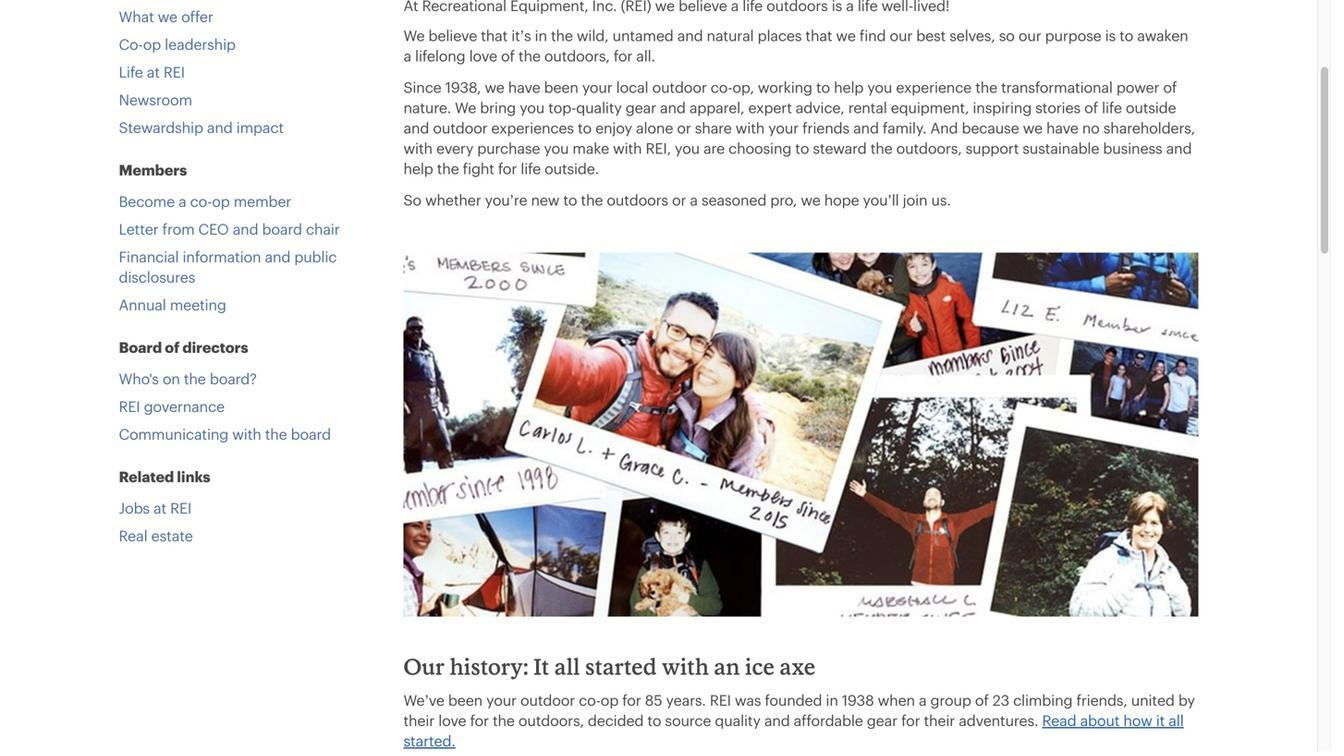 Task type: vqa. For each thing, say whether or not it's contained in the screenshot.
FREE to the right
no



Task type: describe. For each thing, give the bounding box(es) containing it.
who's on the board? link
[[119, 369, 257, 389]]

communicating with the board
[[119, 426, 331, 443]]

of up outside
[[1163, 79, 1177, 96]]

to down friends
[[795, 140, 809, 157]]

stewardship
[[119, 119, 203, 136]]

decided
[[588, 712, 644, 729]]

stewardship and impact
[[119, 119, 284, 136]]

are
[[704, 140, 725, 157]]

co-
[[119, 36, 143, 53]]

since
[[404, 79, 442, 96]]

you're
[[485, 192, 527, 209]]

and inside we believe that it's in the wild, untamed and natural places that we find our best selves, so our purpose is to awaken a lifelong love of the outdoors, for all.
[[677, 27, 703, 44]]

to up advice,
[[816, 79, 830, 96]]

85
[[645, 692, 662, 709]]

when
[[878, 692, 915, 709]]

and
[[931, 119, 958, 137]]

for left 85
[[622, 692, 641, 709]]

0 horizontal spatial life
[[521, 160, 541, 177]]

public
[[294, 248, 337, 265]]

1 our from the left
[[890, 27, 913, 44]]

with up years. at the right bottom of the page
[[662, 654, 709, 680]]

pro,
[[770, 192, 797, 209]]

and inside stewardship and impact link
[[207, 119, 233, 136]]

annual meeting
[[119, 296, 226, 313]]

letter from ceo and board chair link
[[119, 219, 340, 239]]

we've been your outdoor co-op for 85 years. rei was founded in 1938 when a group of 23 climbing friends, united by their love for the outdoors, decided to source quality and affordable gear for their adventures.
[[404, 692, 1195, 729]]

for inside we believe that it's in the wild, untamed and natural places that we find our best selves, so our purpose is to awaken a lifelong love of the outdoors, for all.
[[614, 47, 633, 64]]

for inside since 1938, we have been your local outdoor co-op, working to help you experience the transformational power of nature. we bring you top-quality gear and apparel, expert advice, rental equipment, inspiring stories of life outside and outdoor experiences to enjoy alone or share with your friends and family. and because we have no shareholders, with every purchase you make with rei, you are choosing to steward the outdoors, support sustainable business and help the fight for life outside.
[[498, 160, 517, 177]]

0 vertical spatial life
[[1102, 99, 1122, 116]]

been inside since 1938, we have been your local outdoor co-op, working to help you experience the transformational power of nature. we bring you top-quality gear and apparel, expert advice, rental equipment, inspiring stories of life outside and outdoor experiences to enjoy alone or share with your friends and family. and because we have no shareholders, with every purchase you make with rei, you are choosing to steward the outdoors, support sustainable business and help the fight for life outside.
[[544, 79, 579, 96]]

co- inside we've been your outdoor co-op for 85 years. rei was founded in 1938 when a group of 23 climbing friends, united by their love for the outdoors, decided to source quality and affordable gear for their adventures.
[[579, 692, 601, 709]]

all.
[[636, 47, 655, 64]]

disclosures
[[119, 269, 195, 286]]

nature.
[[404, 99, 451, 116]]

family.
[[883, 119, 927, 137]]

apparel,
[[690, 99, 745, 116]]

navigation containing board of directors
[[119, 337, 389, 445]]

what we offer
[[119, 8, 213, 25]]

local
[[616, 79, 649, 96]]

at for life
[[147, 63, 160, 80]]

you left "are" on the right top of the page
[[675, 140, 700, 157]]

23
[[993, 692, 1010, 709]]

wild,
[[577, 27, 609, 44]]

leadership
[[165, 36, 236, 53]]

navigation containing related links
[[119, 467, 389, 546]]

find
[[860, 27, 886, 44]]

business
[[1103, 140, 1163, 157]]

it
[[1156, 712, 1165, 729]]

expert
[[748, 99, 792, 116]]

with inside navigation
[[232, 426, 261, 443]]

our history: it all started with an ice axe
[[404, 654, 816, 680]]

jobs
[[119, 500, 150, 517]]

seasoned
[[702, 192, 767, 209]]

outdoors, inside since 1938, we have been your local outdoor co-op, working to help you experience the transformational power of nature. we bring you top-quality gear and apparel, expert advice, rental equipment, inspiring stories of life outside and outdoor experiences to enjoy alone or share with your friends and family. and because we have no shareholders, with every purchase you make with rei, you are choosing to steward the outdoors, support sustainable business and help the fight for life outside.
[[896, 140, 962, 157]]

transformational
[[1001, 79, 1113, 96]]

we believe that it's in the wild, untamed and natural places that we find our best selves, so our purpose is to awaken a lifelong love of the outdoors, for all.
[[404, 27, 1189, 64]]

estate
[[151, 527, 193, 545]]

rei,
[[646, 140, 671, 157]]

so
[[999, 27, 1015, 44]]

outdoors, inside we believe that it's in the wild, untamed and natural places that we find our best selves, so our purpose is to awaken a lifelong love of the outdoors, for all.
[[544, 47, 610, 64]]

started
[[585, 654, 657, 680]]

who's
[[119, 370, 159, 387]]

in inside we've been your outdoor co-op for 85 years. rei was founded in 1938 when a group of 23 climbing friends, united by their love for the outdoors, decided to source quality and affordable gear for their adventures.
[[826, 692, 838, 709]]

by
[[1179, 692, 1195, 709]]

advice,
[[796, 99, 845, 116]]

group
[[931, 692, 971, 709]]

jobs at rei
[[119, 500, 192, 517]]

a inside we believe that it's in the wild, untamed and natural places that we find our best selves, so our purpose is to awaken a lifelong love of the outdoors, for all.
[[404, 47, 411, 64]]

financial
[[119, 248, 179, 265]]

you up rental
[[868, 79, 892, 96]]

years.
[[666, 692, 706, 709]]

and down shareholders,
[[1166, 140, 1192, 157]]

best
[[916, 27, 946, 44]]

inspiring
[[973, 99, 1032, 116]]

outside
[[1126, 99, 1176, 116]]

real estate
[[119, 527, 193, 545]]

2 our from the left
[[1019, 27, 1042, 44]]

whether
[[425, 192, 481, 209]]

outdoor inside we've been your outdoor co-op for 85 years. rei was founded in 1938 when a group of 23 climbing friends, united by their love for the outdoors, decided to source quality and affordable gear for their adventures.
[[520, 692, 575, 709]]

every
[[436, 140, 473, 157]]

related
[[119, 468, 174, 485]]

united
[[1131, 692, 1175, 709]]

new
[[531, 192, 560, 209]]

letter
[[119, 221, 159, 238]]

rei down the co-op leadership link
[[164, 63, 185, 80]]

your inside we've been your outdoor co-op for 85 years. rei was founded in 1938 when a group of 23 climbing friends, united by their love for the outdoors, decided to source quality and affordable gear for their adventures.
[[486, 692, 517, 709]]

rei down who's on the left
[[119, 398, 140, 415]]

fight
[[463, 160, 494, 177]]

become a co-op member link
[[119, 191, 291, 212]]

1 their from the left
[[404, 712, 435, 729]]

2 their from the left
[[924, 712, 955, 729]]

you up outside. on the left top of the page
[[544, 140, 569, 157]]

newsroom link
[[119, 90, 192, 110]]

a inside the become a co-op member link
[[179, 193, 186, 210]]

1 vertical spatial your
[[769, 119, 799, 137]]

the inside we've been your outdoor co-op for 85 years. rei was founded in 1938 when a group of 23 climbing friends, united by their love for the outdoors, decided to source quality and affordable gear for their adventures.
[[493, 712, 515, 729]]

ceo
[[198, 221, 229, 238]]

was
[[735, 692, 761, 709]]

friends,
[[1077, 692, 1128, 709]]

information
[[183, 248, 261, 265]]

governance
[[144, 398, 225, 415]]

of up no
[[1085, 99, 1098, 116]]

and down rental
[[853, 119, 879, 137]]

jobs at rei link
[[119, 498, 192, 519]]

to inside we've been your outdoor co-op for 85 years. rei was founded in 1938 when a group of 23 climbing friends, united by their love for the outdoors, decided to source quality and affordable gear for their adventures.
[[647, 712, 661, 729]]

co-op leadership link
[[119, 34, 236, 55]]

sustainable
[[1023, 140, 1100, 157]]

top-
[[548, 99, 576, 116]]

support
[[966, 140, 1019, 157]]

1938,
[[445, 79, 481, 96]]

0 vertical spatial outdoor
[[652, 79, 707, 96]]

1 horizontal spatial help
[[834, 79, 864, 96]]

untamed
[[613, 27, 674, 44]]

we right pro,
[[801, 192, 821, 209]]

rei up 'estate'
[[170, 500, 192, 517]]

and up alone
[[660, 99, 686, 116]]

and inside we've been your outdoor co-op for 85 years. rei was founded in 1938 when a group of 23 climbing friends, united by their love for the outdoors, decided to source quality and affordable gear for their adventures.
[[764, 712, 790, 729]]

gear inside since 1938, we have been your local outdoor co-op, working to help you experience the transformational power of nature. we bring you top-quality gear and apparel, expert advice, rental equipment, inspiring stories of life outside and outdoor experiences to enjoy alone or share with your friends and family. and because we have no shareholders, with every purchase you make with rei, you are choosing to steward the outdoors, support sustainable business and help the fight for life outside.
[[626, 99, 656, 116]]

real estate link
[[119, 526, 193, 546]]

gear inside we've been your outdoor co-op for 85 years. rei was founded in 1938 when a group of 23 climbing friends, united by their love for the outdoors, decided to source quality and affordable gear for their adventures.
[[867, 712, 898, 729]]

we inside we believe that it's in the wild, untamed and natural places that we find our best selves, so our purpose is to awaken a lifelong love of the outdoors, for all.
[[404, 27, 425, 44]]

how
[[1124, 712, 1153, 729]]

quality inside we've been your outdoor co-op for 85 years. rei was founded in 1938 when a group of 23 climbing friends, united by their love for the outdoors, decided to source quality and affordable gear for their adventures.
[[715, 712, 761, 729]]

0 horizontal spatial help
[[404, 160, 433, 177]]

to right the "new"
[[563, 192, 577, 209]]

or inside since 1938, we have been your local outdoor co-op, working to help you experience the transformational power of nature. we bring you top-quality gear and apparel, expert advice, rental equipment, inspiring stories of life outside and outdoor experiences to enjoy alone or share with your friends and family. and because we have no shareholders, with every purchase you make with rei, you are choosing to steward the outdoors, support sustainable business and help the fight for life outside.
[[677, 119, 691, 137]]

links
[[177, 468, 210, 485]]

board of directors
[[119, 339, 248, 356]]

life
[[119, 63, 143, 80]]

1 vertical spatial or
[[672, 192, 686, 209]]

financial information and public disclosures link
[[119, 247, 389, 288]]

all inside read about how it all started.
[[1169, 712, 1184, 729]]

with left the every
[[404, 140, 433, 157]]

for down the "when" at the bottom right of the page
[[902, 712, 920, 729]]

1 vertical spatial op
[[212, 193, 230, 210]]

with up choosing
[[736, 119, 765, 137]]

1 vertical spatial board
[[291, 426, 331, 443]]

lifelong
[[415, 47, 466, 64]]

join
[[903, 192, 928, 209]]



Task type: locate. For each thing, give the bounding box(es) containing it.
make
[[573, 140, 609, 157]]

2 vertical spatial navigation
[[119, 467, 389, 546]]

become
[[119, 193, 175, 210]]

axe
[[780, 654, 816, 680]]

and left impact
[[207, 119, 233, 136]]

1 horizontal spatial quality
[[715, 712, 761, 729]]

0 vertical spatial or
[[677, 119, 691, 137]]

1 horizontal spatial that
[[806, 27, 832, 44]]

0 horizontal spatial have
[[508, 79, 540, 96]]

2 horizontal spatial outdoor
[[652, 79, 707, 96]]

and inside letter from ceo and board chair "link"
[[233, 221, 258, 238]]

1 vertical spatial gear
[[867, 712, 898, 729]]

outdoors, inside we've been your outdoor co-op for 85 years. rei was founded in 1938 when a group of 23 climbing friends, united by their love for the outdoors, decided to source quality and affordable gear for their adventures.
[[519, 712, 584, 729]]

to down 85
[[647, 712, 661, 729]]

op up life at rei
[[143, 36, 161, 53]]

and down nature.
[[404, 119, 429, 137]]

we
[[158, 8, 178, 25], [836, 27, 856, 44], [485, 79, 505, 96], [1023, 119, 1043, 137], [801, 192, 821, 209]]

1 horizontal spatial love
[[469, 47, 497, 64]]

annual meeting link
[[119, 295, 226, 315]]

selves,
[[950, 27, 995, 44]]

2 navigation from the top
[[119, 337, 389, 445]]

working
[[758, 79, 813, 96]]

1 horizontal spatial been
[[544, 79, 579, 96]]

in right it's
[[535, 27, 547, 44]]

1 vertical spatial quality
[[715, 712, 761, 729]]

been down history:
[[448, 692, 483, 709]]

0 horizontal spatial in
[[535, 27, 547, 44]]

in up affordable on the bottom
[[826, 692, 838, 709]]

3 navigation from the top
[[119, 467, 389, 546]]

all right it
[[1169, 712, 1184, 729]]

related links
[[119, 468, 210, 485]]

our
[[890, 27, 913, 44], [1019, 27, 1042, 44]]

your down expert
[[769, 119, 799, 137]]

and right ceo
[[233, 221, 258, 238]]

and left natural
[[677, 27, 703, 44]]

have up sustainable
[[1047, 119, 1079, 137]]

0 vertical spatial op
[[143, 36, 161, 53]]

for down history:
[[470, 712, 489, 729]]

we up bring
[[485, 79, 505, 96]]

0 vertical spatial have
[[508, 79, 540, 96]]

0 horizontal spatial love
[[438, 712, 466, 729]]

1 horizontal spatial have
[[1047, 119, 1079, 137]]

2 horizontal spatial co-
[[711, 79, 733, 96]]

a left lifelong
[[404, 47, 411, 64]]

read
[[1042, 712, 1077, 729]]

1 vertical spatial we
[[455, 99, 476, 116]]

1 horizontal spatial our
[[1019, 27, 1042, 44]]

0 vertical spatial all
[[554, 654, 580, 680]]

1 navigation from the top
[[119, 160, 389, 315]]

you'll
[[863, 192, 899, 209]]

because
[[962, 119, 1019, 137]]

natural
[[707, 27, 754, 44]]

1 vertical spatial all
[[1169, 712, 1184, 729]]

been up top-
[[544, 79, 579, 96]]

co- up ceo
[[190, 193, 212, 210]]

the
[[551, 27, 573, 44], [519, 47, 541, 64], [976, 79, 998, 96], [871, 140, 893, 157], [437, 160, 459, 177], [581, 192, 603, 209], [184, 370, 206, 387], [265, 426, 287, 443], [493, 712, 515, 729]]

source
[[665, 712, 711, 729]]

co-op leadership
[[119, 36, 236, 53]]

0 horizontal spatial been
[[448, 692, 483, 709]]

board inside "link"
[[262, 221, 302, 238]]

rental
[[848, 99, 887, 116]]

0 horizontal spatial your
[[486, 692, 517, 709]]

1 horizontal spatial in
[[826, 692, 838, 709]]

help up rental
[[834, 79, 864, 96]]

what
[[119, 8, 154, 25]]

0 horizontal spatial we
[[404, 27, 425, 44]]

us.
[[931, 192, 951, 209]]

on
[[163, 370, 180, 387]]

stewardship and impact link
[[119, 117, 284, 138]]

0 vertical spatial we
[[404, 27, 425, 44]]

outdoors, down 'and'
[[896, 140, 962, 157]]

op,
[[733, 79, 754, 96]]

what we offer link
[[119, 6, 213, 27]]

and left public on the top left of the page
[[265, 248, 291, 265]]

no
[[1082, 119, 1100, 137]]

quality up enjoy
[[576, 99, 622, 116]]

we've
[[404, 692, 445, 709]]

0 vertical spatial help
[[834, 79, 864, 96]]

or left the share
[[677, 119, 691, 137]]

1 vertical spatial co-
[[190, 193, 212, 210]]

0 vertical spatial co-
[[711, 79, 733, 96]]

impact
[[236, 119, 284, 136]]

navigation containing members
[[119, 160, 389, 315]]

ice
[[745, 654, 775, 680]]

of inside we've been your outdoor co-op for 85 years. rei was founded in 1938 when a group of 23 climbing friends, united by their love for the outdoors, decided to source quality and affordable gear for their adventures.
[[975, 692, 989, 709]]

1 horizontal spatial life
[[1102, 99, 1122, 116]]

1 horizontal spatial co-
[[579, 692, 601, 709]]

a left seasoned
[[690, 192, 698, 209]]

0 horizontal spatial op
[[143, 36, 161, 53]]

at for jobs
[[154, 500, 166, 517]]

an
[[714, 654, 740, 680]]

0 vertical spatial quality
[[576, 99, 622, 116]]

your
[[582, 79, 613, 96], [769, 119, 799, 137], [486, 692, 517, 709]]

co- up decided
[[579, 692, 601, 709]]

of
[[501, 47, 515, 64], [1163, 79, 1177, 96], [1085, 99, 1098, 116], [165, 339, 180, 356], [975, 692, 989, 709]]

members image
[[404, 253, 1199, 617]]

0 horizontal spatial that
[[481, 27, 508, 44]]

1 that from the left
[[481, 27, 508, 44]]

bring
[[480, 99, 516, 116]]

2 vertical spatial outdoor
[[520, 692, 575, 709]]

of left 23
[[975, 692, 989, 709]]

our right find
[[890, 27, 913, 44]]

1 vertical spatial navigation
[[119, 337, 389, 445]]

op
[[143, 36, 161, 53], [212, 193, 230, 210], [601, 692, 619, 709]]

2 vertical spatial op
[[601, 692, 619, 709]]

in inside we believe that it's in the wild, untamed and natural places that we find our best selves, so our purpose is to awaken a lifelong love of the outdoors, for all.
[[535, 27, 547, 44]]

quality down was
[[715, 712, 761, 729]]

0 vertical spatial gear
[[626, 99, 656, 116]]

you
[[868, 79, 892, 96], [520, 99, 545, 116], [544, 140, 569, 157], [675, 140, 700, 157]]

0 vertical spatial love
[[469, 47, 497, 64]]

all right "it"
[[554, 654, 580, 680]]

your down history:
[[486, 692, 517, 709]]

steward
[[813, 140, 867, 157]]

a up from
[[179, 193, 186, 210]]

equipment,
[[891, 99, 969, 116]]

history:
[[450, 654, 529, 680]]

have
[[508, 79, 540, 96], [1047, 119, 1079, 137]]

outdoors,
[[544, 47, 610, 64], [896, 140, 962, 157], [519, 712, 584, 729]]

at right the "jobs" at the bottom
[[154, 500, 166, 517]]

real
[[119, 527, 148, 545]]

board?
[[210, 370, 257, 387]]

love inside we believe that it's in the wild, untamed and natural places that we find our best selves, so our purpose is to awaken a lifelong love of the outdoors, for all.
[[469, 47, 497, 64]]

0 horizontal spatial gear
[[626, 99, 656, 116]]

communicating
[[119, 426, 229, 443]]

outdoor up the every
[[433, 119, 488, 137]]

your left local
[[582, 79, 613, 96]]

for left all.
[[614, 47, 633, 64]]

of down it's
[[501, 47, 515, 64]]

with down enjoy
[[613, 140, 642, 157]]

1 vertical spatial love
[[438, 712, 466, 729]]

rei governance
[[119, 398, 225, 415]]

1938
[[842, 692, 874, 709]]

to inside we believe that it's in the wild, untamed and natural places that we find our best selves, so our purpose is to awaken a lifelong love of the outdoors, for all.
[[1120, 27, 1134, 44]]

to right "is"
[[1120, 27, 1134, 44]]

2 that from the left
[[806, 27, 832, 44]]

outdoor down "it"
[[520, 692, 575, 709]]

2 vertical spatial co-
[[579, 692, 601, 709]]

0 vertical spatial in
[[535, 27, 547, 44]]

op up decided
[[601, 692, 619, 709]]

members
[[119, 161, 187, 178]]

1 vertical spatial in
[[826, 692, 838, 709]]

started.
[[404, 733, 456, 750]]

outdoors, down the wild,
[[544, 47, 610, 64]]

for down "purchase"
[[498, 160, 517, 177]]

0 vertical spatial your
[[582, 79, 613, 96]]

that left it's
[[481, 27, 508, 44]]

all
[[554, 654, 580, 680], [1169, 712, 1184, 729]]

life down "purchase"
[[521, 160, 541, 177]]

we down stories
[[1023, 119, 1043, 137]]

0 horizontal spatial our
[[890, 27, 913, 44]]

we up co-op leadership
[[158, 8, 178, 25]]

life at rei link
[[119, 62, 185, 82]]

co- up apparel,
[[711, 79, 733, 96]]

outdoor up apparel,
[[652, 79, 707, 96]]

0 vertical spatial outdoors,
[[544, 47, 610, 64]]

op inside we've been your outdoor co-op for 85 years. rei was founded in 1938 when a group of 23 climbing friends, united by their love for the outdoors, decided to source quality and affordable gear for their adventures.
[[601, 692, 619, 709]]

love up started.
[[438, 712, 466, 729]]

with down board?
[[232, 426, 261, 443]]

hope
[[824, 192, 859, 209]]

you up experiences
[[520, 99, 545, 116]]

about
[[1080, 712, 1120, 729]]

we inside we believe that it's in the wild, untamed and natural places that we find our best selves, so our purpose is to awaken a lifelong love of the outdoors, for all.
[[836, 27, 856, 44]]

offer
[[181, 8, 213, 25]]

0 vertical spatial board
[[262, 221, 302, 238]]

of up on on the left
[[165, 339, 180, 356]]

it's
[[511, 27, 531, 44]]

meeting
[[170, 296, 226, 313]]

or
[[677, 119, 691, 137], [672, 192, 686, 209]]

have up bring
[[508, 79, 540, 96]]

0 vertical spatial at
[[147, 63, 160, 80]]

read about how it all started. link
[[404, 712, 1184, 750]]

gear down local
[[626, 99, 656, 116]]

1 vertical spatial outdoors,
[[896, 140, 962, 157]]

power
[[1117, 79, 1160, 96]]

2 horizontal spatial op
[[601, 692, 619, 709]]

2 horizontal spatial your
[[769, 119, 799, 137]]

quality
[[576, 99, 622, 116], [715, 712, 761, 729]]

we
[[404, 27, 425, 44], [455, 99, 476, 116]]

outside.
[[545, 160, 599, 177]]

help up so
[[404, 160, 433, 177]]

to up make
[[578, 119, 592, 137]]

life down power
[[1102, 99, 1122, 116]]

love
[[469, 47, 497, 64], [438, 712, 466, 729]]

1 horizontal spatial your
[[582, 79, 613, 96]]

and down founded
[[764, 712, 790, 729]]

1 horizontal spatial their
[[924, 712, 955, 729]]

their down we've
[[404, 712, 435, 729]]

of inside we believe that it's in the wild, untamed and natural places that we find our best selves, so our purpose is to awaken a lifelong love of the outdoors, for all.
[[501, 47, 515, 64]]

gear
[[626, 99, 656, 116], [867, 712, 898, 729]]

enjoy
[[595, 119, 632, 137]]

2 vertical spatial your
[[486, 692, 517, 709]]

1 vertical spatial outdoor
[[433, 119, 488, 137]]

navigation
[[119, 160, 389, 315], [119, 337, 389, 445], [119, 467, 389, 546]]

0 horizontal spatial quality
[[576, 99, 622, 116]]

believe
[[429, 27, 477, 44]]

read about how it all started.
[[404, 712, 1184, 750]]

1 horizontal spatial op
[[212, 193, 230, 210]]

1 vertical spatial life
[[521, 160, 541, 177]]

at inside navigation
[[154, 500, 166, 517]]

love down the 'believe'
[[469, 47, 497, 64]]

1 horizontal spatial all
[[1169, 712, 1184, 729]]

0 vertical spatial navigation
[[119, 160, 389, 315]]

purchase
[[477, 140, 540, 157]]

outdoors, down "it"
[[519, 712, 584, 729]]

their down "group"
[[924, 712, 955, 729]]

gear down the "when" at the bottom right of the page
[[867, 712, 898, 729]]

rei inside we've been your outdoor co-op for 85 years. rei was founded in 1938 when a group of 23 climbing friends, united by their love for the outdoors, decided to source quality and affordable gear for their adventures.
[[710, 692, 731, 709]]

climbing
[[1013, 692, 1073, 709]]

quality inside since 1938, we have been your local outdoor co-op, working to help you experience the transformational power of nature. we bring you top-quality gear and apparel, expert advice, rental equipment, inspiring stories of life outside and outdoor experiences to enjoy alone or share with your friends and family. and because we have no shareholders, with every purchase you make with rei, you are choosing to steward the outdoors, support sustainable business and help the fight for life outside.
[[576, 99, 622, 116]]

0 horizontal spatial outdoor
[[433, 119, 488, 137]]

that
[[481, 27, 508, 44], [806, 27, 832, 44]]

we inside the what we offer link
[[158, 8, 178, 25]]

and inside financial information and public disclosures
[[265, 248, 291, 265]]

1 horizontal spatial we
[[455, 99, 476, 116]]

our right the so
[[1019, 27, 1042, 44]]

1 vertical spatial help
[[404, 160, 433, 177]]

and
[[677, 27, 703, 44], [660, 99, 686, 116], [207, 119, 233, 136], [404, 119, 429, 137], [853, 119, 879, 137], [1166, 140, 1192, 157], [233, 221, 258, 238], [265, 248, 291, 265], [764, 712, 790, 729]]

we down 1938,
[[455, 99, 476, 116]]

0 horizontal spatial their
[[404, 712, 435, 729]]

that right places
[[806, 27, 832, 44]]

1 horizontal spatial outdoor
[[520, 692, 575, 709]]

we left find
[[836, 27, 856, 44]]

is
[[1105, 27, 1116, 44]]

friends
[[803, 119, 850, 137]]

co- inside since 1938, we have been your local outdoor co-op, working to help you experience the transformational power of nature. we bring you top-quality gear and apparel, expert advice, rental equipment, inspiring stories of life outside and outdoor experiences to enjoy alone or share with your friends and family. and because we have no shareholders, with every purchase you make with rei, you are choosing to steward the outdoors, support sustainable business and help the fight for life outside.
[[711, 79, 733, 96]]

1 vertical spatial been
[[448, 692, 483, 709]]

letter from ceo and board chair
[[119, 221, 340, 238]]

board
[[262, 221, 302, 238], [291, 426, 331, 443]]

or right outdoors
[[672, 192, 686, 209]]

who's on the board?
[[119, 370, 257, 387]]

communicating with the board link
[[119, 424, 331, 445]]

been inside we've been your outdoor co-op for 85 years. rei was founded in 1938 when a group of 23 climbing friends, united by their love for the outdoors, decided to source quality and affordable gear for their adventures.
[[448, 692, 483, 709]]

rei
[[164, 63, 185, 80], [119, 398, 140, 415], [170, 500, 192, 517], [710, 692, 731, 709]]

op up ceo
[[212, 193, 230, 210]]

0 horizontal spatial all
[[554, 654, 580, 680]]

we up lifelong
[[404, 27, 425, 44]]

a inside we've been your outdoor co-op for 85 years. rei was founded in 1938 when a group of 23 climbing friends, united by their love for the outdoors, decided to source quality and affordable gear for their adventures.
[[919, 692, 927, 709]]

1 horizontal spatial gear
[[867, 712, 898, 729]]

1 vertical spatial at
[[154, 500, 166, 517]]

love inside we've been your outdoor co-op for 85 years. rei was founded in 1938 when a group of 23 climbing friends, united by their love for the outdoors, decided to source quality and affordable gear for their adventures.
[[438, 712, 466, 729]]

rei left was
[[710, 692, 731, 709]]

at right life
[[147, 63, 160, 80]]

0 vertical spatial been
[[544, 79, 579, 96]]

we inside since 1938, we have been your local outdoor co-op, working to help you experience the transformational power of nature. we bring you top-quality gear and apparel, expert advice, rental equipment, inspiring stories of life outside and outdoor experiences to enjoy alone or share with your friends and family. and because we have no shareholders, with every purchase you make with rei, you are choosing to steward the outdoors, support sustainable business and help the fight for life outside.
[[455, 99, 476, 116]]

1 vertical spatial have
[[1047, 119, 1079, 137]]

our
[[404, 654, 445, 680]]

2 vertical spatial outdoors,
[[519, 712, 584, 729]]

a right the "when" at the bottom right of the page
[[919, 692, 927, 709]]

0 horizontal spatial co-
[[190, 193, 212, 210]]

to
[[1120, 27, 1134, 44], [816, 79, 830, 96], [578, 119, 592, 137], [795, 140, 809, 157], [563, 192, 577, 209], [647, 712, 661, 729]]



